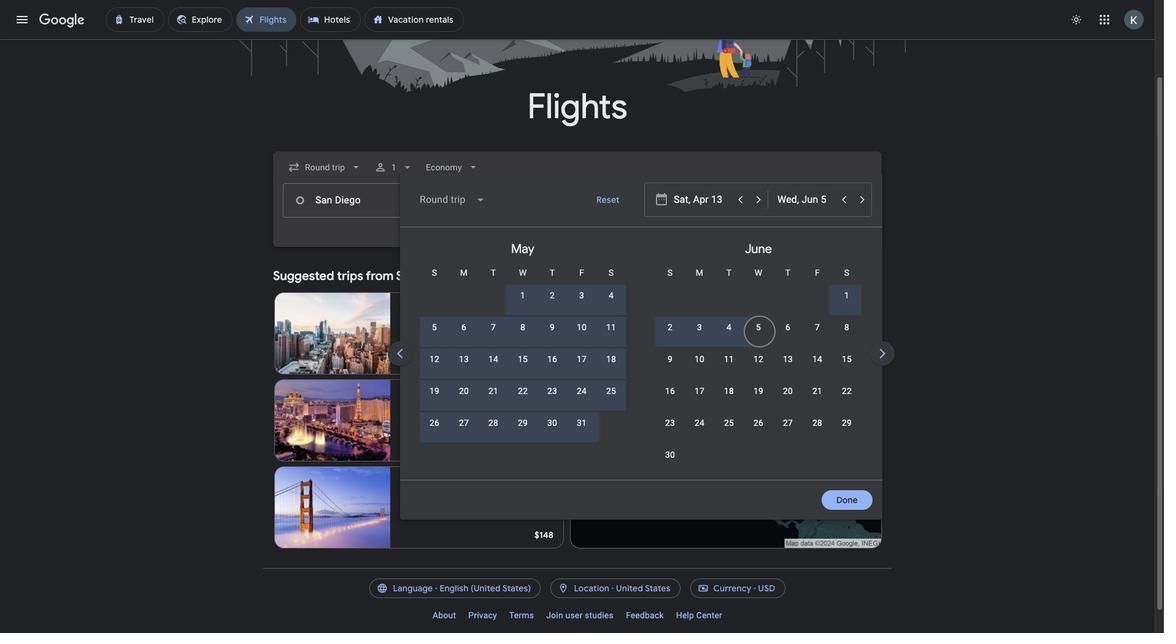 Task type: locate. For each thing, give the bounding box(es) containing it.
1 vertical spatial 18
[[724, 387, 734, 396]]

1 27 from the left
[[459, 419, 469, 428]]

24 right thu, may 23 element
[[577, 387, 587, 396]]

6 left 'fri, jun 7' element
[[785, 323, 790, 333]]

1 horizontal spatial 5 button
[[744, 322, 773, 351]]

9
[[550, 323, 555, 333], [668, 355, 673, 365]]

4 for sat, may 4 element
[[609, 291, 614, 301]]

1 horizontal spatial w
[[755, 268, 762, 278]]

row containing 5
[[420, 316, 626, 351]]

0 horizontal spatial 14 button
[[479, 353, 508, 383]]

fri, may 17 element
[[577, 353, 587, 366]]

28
[[488, 419, 498, 428], [812, 419, 822, 428]]

1 horizontal spatial 12 button
[[744, 353, 773, 383]]

8 button up the sat, jun 15 element
[[832, 322, 862, 351]]

1 20 button from the left
[[449, 385, 479, 415]]

22 for wed, may 22 element
[[518, 387, 528, 396]]

8 button up 'wed, may 15' element
[[508, 322, 538, 351]]

row down wed, jun 19 element
[[655, 412, 862, 447]]

0 horizontal spatial w
[[519, 268, 527, 278]]

row up wed, jun 26 element
[[655, 380, 862, 415]]

0 vertical spatial 18
[[606, 355, 616, 365]]

22 for sat, jun 22 element
[[842, 387, 852, 396]]

1 vertical spatial 16
[[665, 387, 675, 396]]

28 button left the wed, may 29 element
[[479, 417, 508, 447]]

2 19 from the left
[[754, 387, 763, 396]]

10 button up the fri, may 17 element
[[567, 322, 596, 351]]

3 button up fri, may 10 element
[[567, 290, 596, 319]]

29 left thu, may 30 "element"
[[518, 419, 528, 428]]

row containing 9
[[655, 348, 862, 383]]

7 for 'fri, jun 7' element
[[815, 323, 820, 333]]

studies
[[585, 611, 614, 621]]

1 vertical spatial min
[[485, 416, 500, 426]]

13 button up thu, jun 20 element
[[773, 353, 803, 383]]

1 horizontal spatial 13
[[783, 355, 793, 365]]

7 for "tue, may 7" element
[[491, 323, 496, 333]]

17 inside june row group
[[695, 387, 704, 396]]

2 s from the left
[[609, 268, 614, 278]]

7
[[491, 323, 496, 333], [815, 323, 820, 333], [446, 329, 451, 339]]

10 inside may row group
[[577, 323, 587, 333]]

30
[[547, 419, 557, 428], [665, 450, 675, 460]]

0 horizontal spatial 23
[[547, 387, 557, 396]]

Return text field
[[777, 183, 834, 217]]

m right diego at top left
[[460, 268, 468, 278]]

12 down stop
[[430, 355, 439, 365]]

20 inside suggested trips from san diego region
[[473, 416, 483, 426]]

11 button up sat, may 18 element at right
[[596, 322, 626, 351]]

row containing 23
[[655, 412, 862, 447]]

suggested trips from san diego region
[[273, 262, 882, 554]]

16 button inside may row group
[[538, 353, 567, 383]]

23 button up thu, may 30 "element"
[[538, 385, 567, 415]]

1 horizontal spatial 24
[[695, 419, 704, 428]]

row
[[508, 279, 626, 319], [420, 316, 626, 351], [655, 316, 862, 351], [420, 348, 626, 383], [655, 348, 862, 383], [420, 380, 626, 415], [655, 380, 862, 415], [420, 412, 596, 447], [655, 412, 862, 447]]

1 7 button from the left
[[479, 322, 508, 351]]

3 button up mon, jun 10 element
[[685, 322, 714, 351]]

1 15 from the left
[[518, 355, 528, 365]]

1 horizontal spatial 19
[[754, 387, 763, 396]]

21 right mon, may 20 element
[[488, 387, 498, 396]]

11 left the wed, jun 12 element
[[724, 355, 734, 365]]

f inside may row group
[[579, 268, 584, 278]]

28 left the wed, may 29 element
[[488, 419, 498, 428]]

9 button up sun, jun 16 element
[[655, 353, 685, 383]]

1
[[392, 163, 397, 172], [520, 291, 525, 301], [844, 291, 849, 301], [415, 329, 420, 339], [455, 416, 460, 426]]

w down "june"
[[755, 268, 762, 278]]

18 right the fri, may 17 element
[[606, 355, 616, 365]]

0 horizontal spatial 12 button
[[420, 353, 449, 383]]

17 button up "mon, jun 24" element
[[685, 385, 714, 415]]

11 button
[[596, 322, 626, 351], [714, 353, 744, 383]]

1 horizontal spatial 11
[[724, 355, 734, 365]]

s
[[432, 268, 437, 278], [609, 268, 614, 278], [667, 268, 673, 278], [844, 268, 849, 278]]

1 w from the left
[[519, 268, 527, 278]]

1 horizontal spatial 14
[[812, 355, 822, 365]]

0 vertical spatial min
[[476, 329, 491, 339]]

0 horizontal spatial 14
[[488, 355, 498, 365]]

19 right 'tue, jun 18' element
[[754, 387, 763, 396]]

2 m from the left
[[696, 268, 703, 278]]

14 left 'wed, may 15' element
[[488, 355, 498, 365]]

row containing 2
[[655, 316, 862, 351]]

sun, jun 2 element
[[668, 322, 673, 334]]

1 vertical spatial 18 button
[[714, 385, 744, 415]]

t
[[491, 268, 496, 278], [550, 268, 555, 278], [726, 268, 732, 278], [785, 268, 791, 278]]

0 horizontal spatial 9
[[550, 323, 555, 333]]

22 button up the wed, may 29 element
[[508, 385, 538, 415]]

12 for sun, may 12 element
[[430, 355, 439, 365]]

6 inside june row group
[[785, 323, 790, 333]]

27 inside may row group
[[459, 419, 469, 428]]

24 button left tue, jun 25 "element"
[[685, 417, 714, 447]]

20 button
[[449, 385, 479, 415], [773, 385, 803, 415]]

1 vertical spatial 2
[[668, 323, 673, 333]]

las vegas feb 18 – 27
[[400, 390, 446, 414]]

25 for tue, jun 25 "element"
[[724, 419, 734, 428]]

19
[[430, 387, 439, 396], [754, 387, 763, 396]]

1 horizontal spatial 9
[[668, 355, 673, 365]]

min for 7 hr 49 min
[[476, 329, 491, 339]]

help center link
[[670, 606, 728, 626]]

17 for mon, jun 17 element
[[695, 387, 704, 396]]

8 inside june row group
[[844, 323, 849, 333]]

row group
[[876, 233, 1112, 476]]

2 27 from the left
[[783, 419, 793, 428]]

16 inside june row group
[[665, 387, 675, 396]]

1 feb from the top
[[400, 317, 414, 326]]

4 button up sat, may 11 element
[[596, 290, 626, 319]]

15 inside may row group
[[518, 355, 528, 365]]

3 left tue, jun 4 element on the right bottom of the page
[[697, 323, 702, 333]]

23 button
[[538, 385, 567, 415], [655, 417, 685, 447]]

13
[[459, 355, 469, 365], [783, 355, 793, 365]]

28 button right thu, jun 27 element
[[803, 417, 832, 447]]

1 27 button from the left
[[449, 417, 479, 447]]

1 horizontal spatial 6
[[785, 323, 790, 333]]

2 19 button from the left
[[744, 385, 773, 415]]

18 inside june row group
[[724, 387, 734, 396]]

reset button
[[582, 185, 635, 215]]

main menu image
[[15, 12, 29, 27]]

25 left wed, jun 26 element
[[724, 419, 734, 428]]

0 horizontal spatial 8 button
[[508, 322, 538, 351]]

0 horizontal spatial 3 button
[[567, 290, 596, 319]]

1 vertical spatial feb
[[400, 404, 414, 414]]

22 button
[[508, 385, 538, 415], [832, 385, 862, 415]]

18 for sat, may 18 element at right
[[606, 355, 616, 365]]

2 button inside may row group
[[538, 290, 567, 319]]

11 inside june row group
[[724, 355, 734, 365]]

27 button left tue, may 28 element
[[449, 417, 479, 447]]

mon, may 20 element
[[459, 385, 469, 398]]

0 vertical spatial 24
[[577, 387, 587, 396]]

wed, jun 5, return date. element
[[756, 322, 761, 334]]

wed, jun 26 element
[[754, 417, 763, 430]]

privacy
[[468, 611, 497, 621]]

29 button
[[508, 417, 538, 447], [832, 417, 862, 447]]

1 14 from the left
[[488, 355, 498, 365]]

18 inside may row group
[[606, 355, 616, 365]]

1 button up sat, jun 8 element
[[832, 290, 862, 319]]

6 for thu, jun 6 element
[[785, 323, 790, 333]]

8 down the 1 row
[[844, 323, 849, 333]]

grid
[[405, 233, 1112, 488]]

0 horizontal spatial 4
[[609, 291, 614, 301]]

0 horizontal spatial 10
[[577, 323, 587, 333]]

1 horizontal spatial 19 button
[[744, 385, 773, 415]]

21 inside may row group
[[488, 387, 498, 396]]

0 vertical spatial 4
[[609, 291, 614, 301]]

26 button
[[420, 417, 449, 447], [744, 417, 773, 447]]

mon, may 27 element
[[459, 417, 469, 430]]

0 horizontal spatial 19 button
[[420, 385, 449, 415]]

24 button up 'fri, may 31' element
[[567, 385, 596, 415]]

0 horizontal spatial 8
[[520, 323, 525, 333]]

2 26 from the left
[[754, 419, 763, 428]]

1 28 button from the left
[[479, 417, 508, 447]]

8 inside may row group
[[520, 323, 525, 333]]

location
[[574, 584, 609, 595]]

1 horizontal spatial 5
[[756, 323, 761, 333]]

27 button inside june row group
[[773, 417, 803, 447]]

12 button up wed, jun 19 element
[[744, 353, 773, 383]]

2 horizontal spatial 20
[[783, 387, 793, 396]]

1 t from the left
[[491, 268, 496, 278]]

19 button
[[420, 385, 449, 415], [744, 385, 773, 415]]

0 horizontal spatial 5
[[432, 323, 437, 333]]

hr
[[454, 329, 462, 339], [463, 416, 471, 426]]

tue, may 7 element
[[491, 322, 496, 334]]

6 for mon, may 6 element at the bottom of page
[[461, 323, 466, 333]]

0 horizontal spatial 16 button
[[538, 353, 567, 383]]

9 inside may row group
[[550, 323, 555, 333]]

user
[[565, 611, 583, 621]]

7 inside june row group
[[815, 323, 820, 333]]

las
[[400, 390, 415, 403]]

27 button right wed, jun 26 element
[[773, 417, 803, 447]]

23 left the fri, may 24 element
[[547, 387, 557, 396]]

1 horizontal spatial 3
[[697, 323, 702, 333]]

1 horizontal spatial 22 button
[[832, 385, 862, 415]]

26 down 18 – 27
[[430, 419, 439, 428]]

thu, may 16 element
[[547, 353, 557, 366]]

2 12 button from the left
[[744, 353, 773, 383]]

row containing 1
[[508, 279, 626, 319]]

2 12 from the left
[[754, 355, 763, 365]]

t up "tue, may 7" element
[[491, 268, 496, 278]]

10
[[577, 323, 587, 333], [695, 355, 704, 365]]

0 horizontal spatial 2 button
[[538, 290, 567, 319]]

7 right 49
[[491, 323, 496, 333]]

20 inside may row group
[[459, 387, 469, 396]]

3 t from the left
[[726, 268, 732, 278]]

san right from
[[396, 269, 417, 284]]

fri, may 24 element
[[577, 385, 587, 398]]

hr left tue, may 28 element
[[463, 416, 471, 426]]

0 vertical spatial 25
[[606, 387, 616, 396]]

4 for tue, jun 4 element on the right bottom of the page
[[727, 323, 731, 333]]

20 left tue, may 21 element
[[459, 387, 469, 396]]

0 vertical spatial 23 button
[[538, 385, 567, 415]]

1 inside may row group
[[520, 291, 525, 301]]

13 right the wed, jun 12 element
[[783, 355, 793, 365]]

1 12 from the left
[[430, 355, 439, 365]]

san inside san francisco apr 11 – 17
[[400, 477, 417, 490]]

5 inside june row group
[[756, 323, 761, 333]]

7 hr 49 min
[[446, 329, 491, 339]]

0 vertical spatial 11
[[606, 323, 616, 333]]

sat, may 11 element
[[606, 322, 616, 334]]

done button
[[822, 486, 873, 515]]

2 13 button from the left
[[773, 353, 803, 383]]

27 right wed, jun 26 element
[[783, 419, 793, 428]]

1 horizontal spatial 4
[[727, 323, 731, 333]]

1 vertical spatial 10 button
[[685, 353, 714, 383]]

2 28 from the left
[[812, 419, 822, 428]]

1 19 from the left
[[430, 387, 439, 396]]

t left "destinations"
[[785, 268, 791, 278]]

1 horizontal spatial 8
[[844, 323, 849, 333]]

1 21 from the left
[[488, 387, 498, 396]]

0 horizontal spatial 29
[[518, 419, 528, 428]]

1 horizontal spatial 23 button
[[655, 417, 685, 447]]

3 button
[[567, 290, 596, 319], [685, 322, 714, 351]]

2 1 button from the left
[[832, 290, 862, 319]]

join user studies link
[[540, 606, 620, 626]]

0 horizontal spatial 7
[[446, 329, 451, 339]]

15 left $179 text box on the left
[[518, 355, 528, 365]]

w inside may row group
[[519, 268, 527, 278]]

4 inside may row group
[[609, 291, 614, 301]]

1 vertical spatial san
[[400, 477, 417, 490]]

22 button up sat, jun 29 element
[[832, 385, 862, 415]]

27 for thu, jun 27 element
[[783, 419, 793, 428]]

1 horizontal spatial 30
[[665, 450, 675, 460]]

14
[[488, 355, 498, 365], [812, 355, 822, 365]]

30 button
[[538, 417, 567, 447], [655, 449, 685, 479]]

11 inside may row group
[[606, 323, 616, 333]]

1 horizontal spatial 27
[[783, 419, 793, 428]]

t up tue, jun 4 element on the right bottom of the page
[[726, 268, 732, 278]]

4 button up 'tue, jun 11' element
[[714, 322, 744, 351]]

0 vertical spatial 30 button
[[538, 417, 567, 447]]

previous image
[[385, 339, 415, 369]]

1 horizontal spatial 6 button
[[773, 322, 803, 351]]

row containing 12
[[420, 348, 626, 383]]

1 6 from the left
[[461, 323, 466, 333]]

7 inside suggested trips from san diego region
[[446, 329, 451, 339]]

25
[[606, 387, 616, 396], [724, 419, 734, 428]]

row group inside grid
[[876, 233, 1112, 476]]

tue, jun 18 element
[[724, 385, 734, 398]]

1 button
[[370, 153, 419, 182]]

f inside june row group
[[815, 268, 820, 278]]

6 button up thu, jun 13 element
[[773, 322, 803, 351]]

23 for thu, may 23 element
[[547, 387, 557, 396]]

1 vertical spatial 4
[[727, 323, 731, 333]]

7 right sun, may 5 element
[[446, 329, 451, 339]]

2 8 button from the left
[[832, 322, 862, 351]]

28 for tue, may 28 element
[[488, 419, 498, 428]]

4 button
[[596, 290, 626, 319], [714, 322, 744, 351]]

w for june
[[755, 268, 762, 278]]

20 inside june row group
[[783, 387, 793, 396]]

17
[[577, 355, 587, 365], [695, 387, 704, 396]]

1 horizontal spatial 8 button
[[832, 322, 862, 351]]

19 inside may row group
[[430, 387, 439, 396]]

28 inside june row group
[[812, 419, 822, 428]]

1 button up wed, may 8 'element'
[[508, 290, 538, 319]]

1 horizontal spatial 20
[[473, 416, 483, 426]]

1 22 button from the left
[[508, 385, 538, 415]]

30 inside june row group
[[665, 450, 675, 460]]

20 right mon, may 27 element
[[473, 416, 483, 426]]

(united
[[471, 584, 501, 595]]

20
[[459, 387, 469, 396], [783, 387, 793, 396], [473, 416, 483, 426]]

25 inside june row group
[[724, 419, 734, 428]]

2 21 button from the left
[[803, 385, 832, 415]]

explore destinations button
[[770, 267, 882, 287]]

Flight search field
[[263, 152, 1112, 520]]

26 for wed, jun 26 element
[[754, 419, 763, 428]]

29 inside may row group
[[518, 419, 528, 428]]

2 8 from the left
[[844, 323, 849, 333]]

29 inside june row group
[[842, 419, 852, 428]]

27
[[459, 419, 469, 428], [783, 419, 793, 428]]

vegas
[[417, 390, 445, 403]]

sun, may 12 element
[[430, 353, 439, 366]]

1 horizontal spatial 16 button
[[655, 385, 685, 415]]

5 button up sun, may 12 element
[[420, 322, 449, 351]]

13 inside june row group
[[783, 355, 793, 365]]

11 button up 'tue, jun 18' element
[[714, 353, 744, 383]]

1 vertical spatial 24
[[695, 419, 704, 428]]

10 for fri, may 10 element
[[577, 323, 587, 333]]

2 15 from the left
[[842, 355, 852, 365]]

24 for "mon, jun 24" element
[[695, 419, 704, 428]]

wed, may 15 element
[[518, 353, 528, 366]]

15 button up sat, jun 22 element
[[832, 353, 862, 383]]

feb down las
[[400, 404, 414, 414]]

19 for sun, may 19 element
[[430, 387, 439, 396]]

12 button up sun, may 19 element
[[420, 353, 449, 383]]

13 button
[[449, 353, 479, 383], [773, 353, 803, 383]]

hr for 1
[[463, 416, 471, 426]]

0 vertical spatial 4 button
[[596, 290, 626, 319]]

2 inside may row group
[[550, 291, 555, 301]]

0 horizontal spatial 6 button
[[449, 322, 479, 351]]

14 inside june row group
[[812, 355, 822, 365]]

fri, jun 14 element
[[812, 353, 822, 366]]

28 inside may row group
[[488, 419, 498, 428]]

alaska and frontier image
[[400, 503, 410, 513]]

13 inside may row group
[[459, 355, 469, 365]]

1 horizontal spatial 13 button
[[773, 353, 803, 383]]

sun, may 26 element
[[430, 417, 439, 430]]

2 21 from the left
[[812, 387, 822, 396]]

16 left the fri, may 17 element
[[547, 355, 557, 365]]

6 inside may row group
[[461, 323, 466, 333]]

24 for the fri, may 24 element
[[577, 387, 587, 396]]

5 button
[[420, 322, 449, 351], [744, 322, 773, 351]]

1 1 button from the left
[[508, 290, 538, 319]]

0 horizontal spatial 15
[[518, 355, 528, 365]]

2 6 from the left
[[785, 323, 790, 333]]

0 horizontal spatial 1 button
[[508, 290, 538, 319]]

2 button
[[538, 290, 567, 319], [655, 322, 685, 351]]

15 inside june row group
[[842, 355, 852, 365]]

1 for 1 hr 20 min
[[455, 416, 460, 426]]

sun, jun 9 element
[[668, 353, 673, 366]]

f
[[579, 268, 584, 278], [815, 268, 820, 278]]

1 horizontal spatial 15 button
[[832, 353, 862, 383]]

18 button up sat, may 25 element
[[596, 353, 626, 383]]

7 button
[[479, 322, 508, 351], [803, 322, 832, 351]]

25 button
[[596, 385, 626, 415], [714, 417, 744, 447]]

7 left sat, jun 8 element
[[815, 323, 820, 333]]

2 7 button from the left
[[803, 322, 832, 351]]

w inside june row group
[[755, 268, 762, 278]]

2 button up thu, may 9 element
[[538, 290, 567, 319]]

8
[[520, 323, 525, 333], [844, 323, 849, 333]]

14 inside may row group
[[488, 355, 498, 365]]

23 inside may row group
[[547, 387, 557, 396]]

mon, jun 3 element
[[697, 322, 702, 334]]

thu, may 9 element
[[550, 322, 555, 334]]

2 29 button from the left
[[832, 417, 862, 447]]

row containing 19
[[420, 380, 626, 415]]

apr
[[400, 491, 414, 501]]

1 vertical spatial 16 button
[[655, 385, 685, 415]]

1 29 from the left
[[518, 419, 528, 428]]

1 vertical spatial hr
[[463, 416, 471, 426]]

15 button up wed, may 22 element
[[508, 353, 538, 383]]

18 button up tue, jun 25 "element"
[[714, 385, 744, 415]]

0 horizontal spatial f
[[579, 268, 584, 278]]

tue, jun 25 element
[[724, 417, 734, 430]]

12 inside june row group
[[754, 355, 763, 365]]

Departure text field
[[674, 183, 730, 217], [673, 184, 730, 217]]

1 horizontal spatial 25
[[724, 419, 734, 428]]

4 inside june row group
[[727, 323, 731, 333]]

1 26 from the left
[[430, 419, 439, 428]]

12 left thu, jun 13 element
[[754, 355, 763, 365]]

23 left "mon, jun 24" element
[[665, 419, 675, 428]]

29 for the wed, may 29 element
[[518, 419, 528, 428]]

thu, may 30 element
[[547, 417, 557, 430]]

2 left mon, jun 3 element
[[668, 323, 673, 333]]

0 vertical spatial 17
[[577, 355, 587, 365]]

row containing 26
[[420, 412, 596, 447]]

t up thu, may 2 element
[[550, 268, 555, 278]]

28 button
[[479, 417, 508, 447], [803, 417, 832, 447]]

15 for the sat, jun 15 element
[[842, 355, 852, 365]]

12 for the wed, jun 12 element
[[754, 355, 763, 365]]

9 inside june row group
[[668, 355, 673, 365]]

4
[[609, 291, 614, 301], [727, 323, 731, 333]]

6
[[461, 323, 466, 333], [785, 323, 790, 333]]

13 down the 7 hr 49 min
[[459, 355, 469, 365]]

0 horizontal spatial 20
[[459, 387, 469, 396]]

1 button for may
[[508, 290, 538, 319]]

usd
[[758, 584, 775, 595]]

16 button up sun, jun 23 element
[[655, 385, 685, 415]]

0 horizontal spatial 13
[[459, 355, 469, 365]]

$48
[[538, 443, 554, 454]]

None text field
[[283, 183, 456, 218]]

1 8 from the left
[[520, 323, 525, 333]]

1 inside june row group
[[844, 291, 849, 301]]

spirit image
[[400, 416, 410, 426]]

feb inside new york feb 3 – 10
[[400, 317, 414, 326]]

feb up frontier and spirit image
[[400, 317, 414, 326]]

0 vertical spatial 10
[[577, 323, 587, 333]]

25 inside may row group
[[606, 387, 616, 396]]

min
[[476, 329, 491, 339], [485, 416, 500, 426]]

2 f from the left
[[815, 268, 820, 278]]

hr left 49
[[454, 329, 462, 339]]

f up fri, may 3 element
[[579, 268, 584, 278]]

31
[[577, 419, 587, 428]]

san
[[396, 269, 417, 284], [400, 477, 417, 490]]

27 inside june row group
[[783, 419, 793, 428]]

feb inside las vegas feb 18 – 27
[[400, 404, 414, 414]]

7 inside may row group
[[491, 323, 496, 333]]

2 5 from the left
[[756, 323, 761, 333]]

1 vertical spatial 2 button
[[655, 322, 685, 351]]

1 for wed, may 1 element
[[520, 291, 525, 301]]

9 left mon, jun 10 element
[[668, 355, 673, 365]]

2
[[550, 291, 555, 301], [668, 323, 673, 333]]

2 w from the left
[[755, 268, 762, 278]]

19 button up nonstop
[[420, 385, 449, 415]]

0 horizontal spatial 22
[[518, 387, 528, 396]]

25 button left wed, jun 26 element
[[714, 417, 744, 447]]

26 inside may row group
[[430, 419, 439, 428]]

1 horizontal spatial 12
[[754, 355, 763, 365]]

0 horizontal spatial 24
[[577, 387, 587, 396]]

1 22 from the left
[[518, 387, 528, 396]]

9 left fri, may 10 element
[[550, 323, 555, 333]]

22 inside may row group
[[518, 387, 528, 396]]

21 inside june row group
[[812, 387, 822, 396]]

1 m from the left
[[460, 268, 468, 278]]

suggested trips from san diego
[[273, 269, 454, 284]]

1 horizontal spatial 2
[[668, 323, 673, 333]]

1 horizontal spatial 9 button
[[655, 353, 685, 383]]

26 button left thu, jun 27 element
[[744, 417, 773, 447]]

1 row
[[832, 279, 862, 319]]

1 29 button from the left
[[508, 417, 538, 447]]

0 vertical spatial 9 button
[[538, 322, 567, 351]]

10 inside june row group
[[695, 355, 704, 365]]

30 inside may row group
[[547, 419, 557, 428]]

1 horizontal spatial 1 button
[[832, 290, 862, 319]]

1 horizontal spatial 27 button
[[773, 417, 803, 447]]

grid containing may
[[405, 233, 1112, 488]]

1 f from the left
[[579, 268, 584, 278]]

2 13 from the left
[[783, 355, 793, 365]]

3 inside may row group
[[579, 291, 584, 301]]

24 inside may row group
[[577, 387, 587, 396]]

20 for thu, jun 20 element
[[783, 387, 793, 396]]

14 button
[[479, 353, 508, 383], [803, 353, 832, 383]]

0 horizontal spatial 28
[[488, 419, 498, 428]]

w
[[519, 268, 527, 278], [755, 268, 762, 278]]

5
[[432, 323, 437, 333], [756, 323, 761, 333]]

 image
[[451, 415, 453, 427]]

16 inside may row group
[[547, 355, 557, 365]]

2 22 button from the left
[[832, 385, 862, 415]]

14 button up tue, may 21 element
[[479, 353, 508, 383]]

4 right fri, may 3 element
[[609, 291, 614, 301]]

22 right "fri, jun 21" element
[[842, 387, 852, 396]]

24 inside june row group
[[695, 419, 704, 428]]

18
[[606, 355, 616, 365], [724, 387, 734, 396]]

24
[[577, 387, 587, 396], [695, 419, 704, 428]]

0 horizontal spatial 5 button
[[420, 322, 449, 351]]

26 inside june row group
[[754, 419, 763, 428]]

17 inside may row group
[[577, 355, 587, 365]]

8 for wed, may 8 'element'
[[520, 323, 525, 333]]

1 hr 20 min
[[455, 416, 500, 426]]

29 button right fri, jun 28 element
[[832, 417, 862, 447]]

None field
[[283, 156, 367, 179], [421, 156, 484, 179], [410, 185, 495, 215], [283, 156, 367, 179], [421, 156, 484, 179], [410, 185, 495, 215]]

5 inside may row group
[[432, 323, 437, 333]]

23 inside june row group
[[665, 419, 675, 428]]

2 left fri, may 3 element
[[550, 291, 555, 301]]

nonstop
[[415, 416, 448, 426]]

7 button inside may row group
[[479, 322, 508, 351]]

16 button up thu, may 23 element
[[538, 353, 567, 383]]

17 button
[[567, 353, 596, 383], [685, 385, 714, 415]]

29
[[518, 419, 528, 428], [842, 419, 852, 428]]

11 right fri, may 10 element
[[606, 323, 616, 333]]

1 horizontal spatial 29 button
[[832, 417, 862, 447]]

25 button right the fri, may 24 element
[[596, 385, 626, 415]]

f right "explore" at the right top of page
[[815, 268, 820, 278]]

30 button left 'fri, may 31' element
[[538, 417, 567, 447]]

1 horizontal spatial 18
[[724, 387, 734, 396]]

1 stop
[[415, 329, 439, 339]]

4 t from the left
[[785, 268, 791, 278]]

14 for tue, may 14 "element"
[[488, 355, 498, 365]]

2 29 from the left
[[842, 419, 852, 428]]

2 feb from the top
[[400, 404, 414, 414]]

12
[[430, 355, 439, 365], [754, 355, 763, 365]]

sun, jun 16 element
[[665, 385, 675, 398]]

row down tue, may 21 element
[[420, 412, 596, 447]]

1 13 from the left
[[459, 355, 469, 365]]

26
[[430, 419, 439, 428], [754, 419, 763, 428]]

179 US dollars text field
[[535, 356, 554, 367]]

15
[[518, 355, 528, 365], [842, 355, 852, 365]]

22
[[518, 387, 528, 396], [842, 387, 852, 396]]

17 right sun, jun 16 element
[[695, 387, 704, 396]]

13 button up mon, may 20 element
[[449, 353, 479, 383]]

3 inside june row group
[[697, 323, 702, 333]]

2 14 from the left
[[812, 355, 822, 365]]

english (united states)
[[440, 584, 531, 595]]

0 horizontal spatial 7 button
[[479, 322, 508, 351]]

row up wed, jun 19 element
[[655, 348, 862, 383]]

22 inside june row group
[[842, 387, 852, 396]]

0 horizontal spatial 29 button
[[508, 417, 538, 447]]

f for may
[[579, 268, 584, 278]]

1 horizontal spatial 7
[[491, 323, 496, 333]]

9 button
[[538, 322, 567, 351], [655, 353, 685, 383]]

m
[[460, 268, 468, 278], [696, 268, 703, 278]]

18 left wed, jun 19 element
[[724, 387, 734, 396]]

2 inside june row group
[[668, 323, 673, 333]]

1 28 from the left
[[488, 419, 498, 428]]

0 horizontal spatial 13 button
[[449, 353, 479, 383]]

2 6 button from the left
[[773, 322, 803, 351]]

1 horizontal spatial 11 button
[[714, 353, 744, 383]]

fri, may 10 element
[[577, 322, 587, 334]]

0 horizontal spatial 17
[[577, 355, 587, 365]]

1 horizontal spatial hr
[[463, 416, 471, 426]]

21 right thu, jun 20 element
[[812, 387, 822, 396]]

2 22 from the left
[[842, 387, 852, 396]]

mon, may 13 element
[[459, 353, 469, 366]]

m inside row group
[[460, 268, 468, 278]]

10 right thu, may 9 element
[[577, 323, 587, 333]]

19 inside june row group
[[754, 387, 763, 396]]

m inside june row group
[[696, 268, 703, 278]]

23 button up sun, jun 30 element
[[655, 417, 685, 447]]

26 for sun, may 26 element
[[430, 419, 439, 428]]

19 up 18 – 27
[[430, 387, 439, 396]]

12 button
[[420, 353, 449, 383], [744, 353, 773, 383]]

12 inside may row group
[[430, 355, 439, 365]]

from
[[366, 269, 394, 284]]

0 horizontal spatial 15 button
[[508, 353, 538, 383]]

48 US dollars text field
[[538, 443, 554, 454]]

2 27 button from the left
[[773, 417, 803, 447]]

w for may
[[519, 268, 527, 278]]

s up sat, may 4 element
[[609, 268, 614, 278]]

1 vertical spatial 9 button
[[655, 353, 685, 383]]

18 – 27
[[417, 404, 446, 414]]

tue, jun 4 element
[[727, 322, 731, 334]]

1 5 from the left
[[432, 323, 437, 333]]

wed, jun 12 element
[[754, 353, 763, 366]]

10 button
[[567, 322, 596, 351], [685, 353, 714, 383]]



Task type: vqa. For each thing, say whether or not it's contained in the screenshot.
3 for fri, may 3 element
yes



Task type: describe. For each thing, give the bounding box(es) containing it.
new
[[400, 303, 421, 315]]

19 for wed, jun 19 element
[[754, 387, 763, 396]]

york
[[423, 303, 443, 315]]

1 5 button from the left
[[420, 322, 449, 351]]

min for 1 hr 20 min
[[485, 416, 500, 426]]

0 vertical spatial 3 button
[[567, 290, 596, 319]]

thu, jun 27 element
[[783, 417, 793, 430]]

sat, jun 22 element
[[842, 385, 852, 398]]

2 5 button from the left
[[744, 322, 773, 351]]

2 button inside june row group
[[655, 322, 685, 351]]

0 horizontal spatial 24 button
[[567, 385, 596, 415]]

trips
[[337, 269, 363, 284]]

1 14 button from the left
[[479, 353, 508, 383]]

27 button inside may row group
[[449, 417, 479, 447]]

m for may
[[460, 268, 468, 278]]

3 for fri, may 3 element
[[579, 291, 584, 301]]

explore destinations
[[784, 271, 867, 282]]

31 button
[[567, 417, 596, 447]]

terms
[[509, 611, 534, 621]]

mon, jun 10 element
[[695, 353, 704, 366]]

reset
[[597, 195, 620, 206]]

sun, may 5 element
[[432, 322, 437, 334]]

flights
[[527, 85, 627, 129]]

may
[[511, 242, 534, 257]]

francisco
[[419, 477, 464, 490]]

13 for thu, jun 13 element
[[783, 355, 793, 365]]

sat, may 18 element
[[606, 353, 616, 366]]

grid inside flight search box
[[405, 233, 1112, 488]]

new york feb 3 – 10
[[400, 303, 443, 326]]

0 vertical spatial 10 button
[[567, 322, 596, 351]]

0 horizontal spatial 17 button
[[567, 353, 596, 383]]

1 vertical spatial 4 button
[[714, 322, 744, 351]]

1 s from the left
[[432, 268, 437, 278]]

2 t from the left
[[550, 268, 555, 278]]

row containing 16
[[655, 380, 862, 415]]

fri, may 3 element
[[579, 290, 584, 302]]

9 for thu, may 9 element
[[550, 323, 555, 333]]

wed, may 29 element
[[518, 417, 528, 430]]

f for june
[[815, 268, 820, 278]]

done
[[836, 495, 858, 506]]

feb for new
[[400, 317, 414, 326]]

Return text field
[[777, 184, 833, 217]]

fri, jun 7 element
[[815, 322, 820, 334]]

3 for mon, jun 3 element
[[697, 323, 702, 333]]

148 US dollars text field
[[534, 530, 554, 541]]

30 for thu, may 30 "element"
[[547, 419, 557, 428]]

14 for the fri, jun 14 element
[[812, 355, 822, 365]]

2 for sun, jun 2 'element'
[[668, 323, 673, 333]]

help center
[[676, 611, 722, 621]]

27 for mon, may 27 element
[[459, 419, 469, 428]]

states)
[[502, 584, 531, 595]]

departure text field for return text box
[[674, 183, 730, 217]]

join user studies
[[546, 611, 614, 621]]

1 8 button from the left
[[508, 322, 538, 351]]

tue, may 28 element
[[488, 417, 498, 430]]

states
[[645, 584, 670, 595]]

0 horizontal spatial 11 button
[[596, 322, 626, 351]]

2 15 button from the left
[[832, 353, 862, 383]]

1 12 button from the left
[[420, 353, 449, 383]]

language
[[393, 584, 433, 595]]

16 button inside june row group
[[655, 385, 685, 415]]

7 button inside june row group
[[803, 322, 832, 351]]

wed, may 22 element
[[518, 385, 528, 398]]

1 19 button from the left
[[420, 385, 449, 415]]

1 26 button from the left
[[420, 417, 449, 447]]

28 for fri, jun 28 element
[[812, 419, 822, 428]]

about
[[433, 611, 456, 621]]

thu, may 2 element
[[550, 290, 555, 302]]

2 for thu, may 2 element
[[550, 291, 555, 301]]

15 for 'wed, may 15' element
[[518, 355, 528, 365]]

1 vertical spatial 17 button
[[685, 385, 714, 415]]

about link
[[426, 606, 462, 626]]

mon, may 6 element
[[461, 322, 466, 334]]

frontier and spirit image
[[400, 329, 410, 339]]

11 – 17
[[416, 491, 445, 501]]

sat, may 4 element
[[609, 290, 614, 302]]

diego
[[420, 269, 454, 284]]

privacy link
[[462, 606, 503, 626]]

1 for 1 stop
[[415, 329, 420, 339]]

4 s from the left
[[844, 268, 849, 278]]

destinations
[[817, 271, 867, 282]]

1 horizontal spatial 3 button
[[685, 322, 714, 351]]

wed, jun 19 element
[[754, 385, 763, 398]]

1 inside 1 popup button
[[392, 163, 397, 172]]

wed, may 1 element
[[520, 290, 525, 302]]

thu, jun 13 element
[[783, 353, 793, 366]]

fri, jun 21 element
[[812, 385, 822, 398]]

sat, jun 8 element
[[844, 322, 849, 334]]

wed, may 8 element
[[520, 322, 525, 334]]

25 for sat, may 25 element
[[606, 387, 616, 396]]

tue, jun 11 element
[[724, 353, 734, 366]]

10 for mon, jun 10 element
[[695, 355, 704, 365]]

23 for sun, jun 23 element
[[665, 419, 675, 428]]

san francisco apr 11 – 17
[[400, 477, 464, 501]]

sat, may 25 element
[[606, 385, 616, 398]]

2 26 button from the left
[[744, 417, 773, 447]]

0 vertical spatial 25 button
[[596, 385, 626, 415]]

21 for "fri, jun 21" element
[[812, 387, 822, 396]]

departure text field for return text field
[[673, 184, 730, 217]]

2 14 button from the left
[[803, 353, 832, 383]]

tue, may 21 element
[[488, 385, 498, 398]]

feedback
[[626, 611, 664, 621]]

11 for 'tue, jun 11' element
[[724, 355, 734, 365]]

sat, jun 29 element
[[842, 417, 852, 430]]

11 for sat, may 11 element
[[606, 323, 616, 333]]

8 for sat, jun 8 element
[[844, 323, 849, 333]]

english
[[440, 584, 469, 595]]

5 for sun, may 5 element
[[432, 323, 437, 333]]

5 for wed, jun 5, return date. element
[[756, 323, 761, 333]]

1 vertical spatial 23 button
[[655, 417, 685, 447]]

join
[[546, 611, 563, 621]]

29 for sat, jun 29 element
[[842, 419, 852, 428]]

2 28 button from the left
[[803, 417, 832, 447]]

sun, jun 30 element
[[665, 449, 675, 461]]

feedback link
[[620, 606, 670, 626]]

$148
[[534, 530, 554, 541]]

21 for tue, may 21 element
[[488, 387, 498, 396]]

$179
[[535, 356, 554, 367]]

0 horizontal spatial 30 button
[[538, 417, 567, 447]]

thu, jun 20 element
[[783, 385, 793, 398]]

20 for mon, may 20 element
[[459, 387, 469, 396]]

1 button for june
[[832, 290, 862, 319]]

0 horizontal spatial 23 button
[[538, 385, 567, 415]]

30 for sun, jun 30 element
[[665, 450, 675, 460]]

center
[[696, 611, 722, 621]]

currency
[[713, 584, 751, 595]]

1 vertical spatial 30 button
[[655, 449, 685, 479]]

7 for 7 hr 49 min
[[446, 329, 451, 339]]

stop
[[422, 329, 439, 339]]

16 for sun, jun 16 element
[[665, 387, 675, 396]]

49
[[464, 329, 474, 339]]

sat, jun 1 element
[[844, 290, 849, 302]]

united states
[[616, 584, 670, 595]]

next image
[[868, 339, 897, 369]]

mon, jun 24 element
[[695, 417, 704, 430]]

explore
[[784, 271, 815, 282]]

1 horizontal spatial 24 button
[[685, 417, 714, 447]]

 image inside suggested trips from san diego region
[[451, 415, 453, 427]]

1 15 button from the left
[[508, 353, 538, 383]]

1 horizontal spatial 10 button
[[685, 353, 714, 383]]

united
[[616, 584, 643, 595]]

may row group
[[405, 233, 641, 476]]

fri, may 31 element
[[577, 417, 587, 430]]

3 s from the left
[[667, 268, 673, 278]]

1 for the sat, jun 1 'element' on the right of page
[[844, 291, 849, 301]]

june row group
[[641, 233, 876, 479]]

mon, jun 17 element
[[695, 385, 704, 398]]

help
[[676, 611, 694, 621]]

june
[[745, 242, 772, 257]]

sun, may 19 element
[[430, 385, 439, 398]]

fri, jun 28 element
[[812, 417, 822, 430]]

thu, may 23 element
[[547, 385, 557, 398]]

m for june
[[696, 268, 703, 278]]

18 for 'tue, jun 18' element
[[724, 387, 734, 396]]

terms link
[[503, 606, 540, 626]]

2 20 button from the left
[[773, 385, 803, 415]]

0 vertical spatial san
[[396, 269, 417, 284]]

17 for the fri, may 17 element
[[577, 355, 587, 365]]

0 horizontal spatial 18 button
[[596, 353, 626, 383]]

feb for las
[[400, 404, 414, 414]]

9 for sun, jun 9 element
[[668, 355, 673, 365]]

0 horizontal spatial 9 button
[[538, 322, 567, 351]]

suggested
[[273, 269, 334, 284]]

1 21 button from the left
[[479, 385, 508, 415]]

sat, jun 15 element
[[842, 353, 852, 366]]

13 for mon, may 13 element
[[459, 355, 469, 365]]

16 for thu, may 16 element at the bottom left of the page
[[547, 355, 557, 365]]

1 6 button from the left
[[449, 322, 479, 351]]

sun, jun 23 element
[[665, 417, 675, 430]]

1 vertical spatial 25 button
[[714, 417, 744, 447]]

hr for 7
[[454, 329, 462, 339]]

thu, jun 6 element
[[785, 322, 790, 334]]

3 – 10
[[417, 317, 441, 326]]

1 13 button from the left
[[449, 353, 479, 383]]

change appearance image
[[1062, 5, 1091, 34]]

tue, may 14 element
[[488, 353, 498, 366]]



